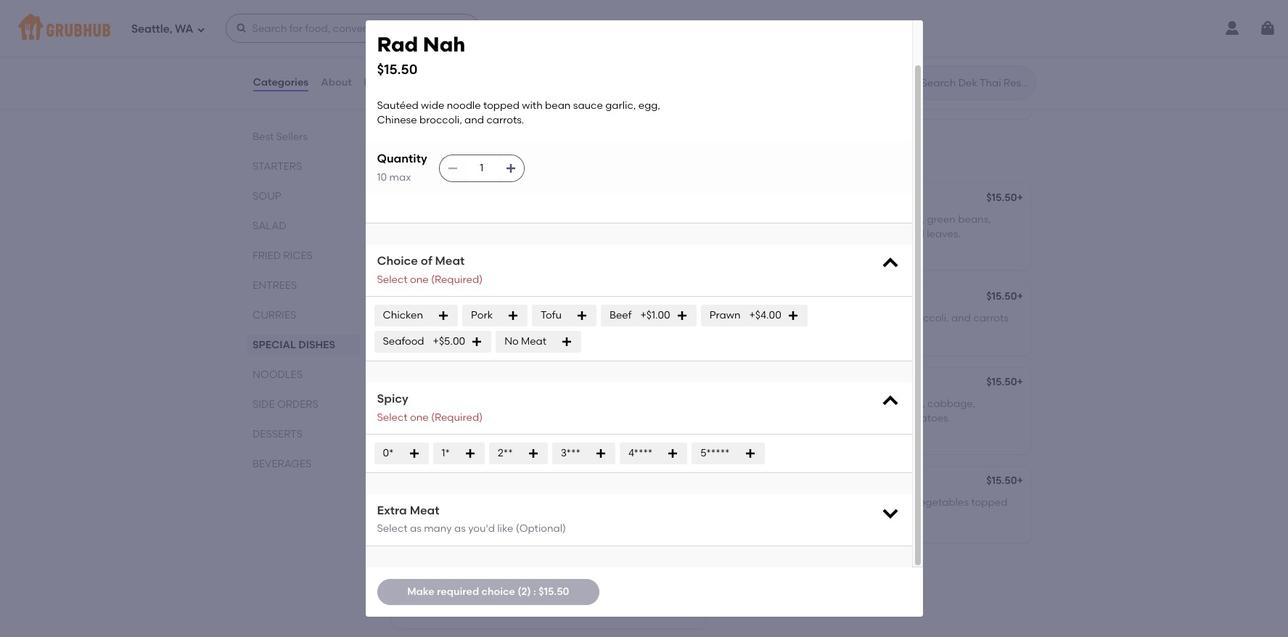 Task type: locate. For each thing, give the bounding box(es) containing it.
spicy select one (required)
[[377, 392, 483, 424]]

$15.50 + for flat noodles stir-fried with egg, jalapeño, green beans, carrot,  onions, tomatoes and sweet basil leaves.
[[986, 191, 1023, 204]]

2 $16.00 from the top
[[661, 563, 692, 575]]

noodle for egg noodle stir-fried with egg, garlic, bell pepper, bean sprouts and basil.
[[422, 585, 456, 597]]

onion, inside glass noodle stir-fried with egg, broccoli, cabbage, mushroom,  white onion, and cherry tomatoes.
[[812, 412, 843, 425]]

green down stir
[[400, 90, 429, 103]]

+ for egg noodle stir-fried with egg, garlic, bell pepper, bean sprouts and basil.
[[692, 563, 698, 575]]

thai inside a new blend of pad thai and pad khee mao in our spicy stirfried version. thin rice noodles with egg, bean sprouts, broccoli,  cabbage, jalapeños and fresh basil leaves.
[[497, 213, 519, 226]]

prawn
[[709, 309, 741, 321]]

topped right vegetables
[[971, 496, 1008, 509]]

0 vertical spatial bell
[[747, 90, 765, 103]]

onion, inside stir-fried crispy duck with white onion, garlic, mushroom, and  bell peppers.
[[881, 76, 911, 88]]

mushroom, inside stir-fried crispy duck with white onion, garlic, mushroom, and  bell peppers.
[[946, 76, 1002, 88]]

fried inside wide rice noodles stir-fried with egg, broccoli, and carrots in  sweet soy sauce.
[[834, 312, 856, 324]]

in down the prawn
[[725, 327, 734, 339]]

white inside glass noodle stir-fried with egg, broccoli, cabbage, mushroom,  white onion, and cherry tomatoes.
[[783, 412, 810, 425]]

cilantro.
[[400, 427, 440, 439]]

meat for no
[[521, 335, 547, 348]]

0 vertical spatial $16.00
[[661, 191, 692, 204]]

homemade
[[748, 511, 806, 523]]

$15.50 for wide rice noodles stir-fried with mixed vegetables topped with  homemade peanut sauce.
[[986, 474, 1017, 487]]

white down "sen"
[[783, 412, 810, 425]]

noodles down the special
[[252, 369, 302, 381]]

chow
[[492, 564, 521, 577]]

0 vertical spatial select
[[377, 273, 408, 286]]

bell inside 'egg noodle stir-fried with egg, garlic, bell pepper, bean sprouts and basil.'
[[582, 585, 600, 597]]

pad up flat
[[725, 193, 745, 205]]

0 vertical spatial (required)
[[431, 273, 483, 286]]

leaves. inside a new blend of pad thai and pad khee mao in our spicy stirfried version. thin rice noodles with egg, bean sprouts, broccoli,  cabbage, jalapeños and fresh basil leaves.
[[621, 243, 654, 255]]

rice inside wide rice noodles stir-fried with mixed vegetables topped with  homemade peanut sauce.
[[753, 496, 772, 509]]

1 horizontal spatial onion,
[[812, 412, 843, 425]]

0 vertical spatial leaves.
[[927, 228, 961, 240]]

tofu
[[541, 309, 562, 321]]

seafood for seafood spicy stir-fried
[[400, 55, 442, 67]]

and up jalapeños
[[521, 213, 541, 226]]

in for a new blend of pad thai and pad khee mao in our spicy stirfried version. thin rice noodles with egg, bean sprouts, broccoli,  cabbage, jalapeños and fresh basil leaves.
[[617, 213, 626, 226]]

1 vertical spatial one
[[410, 411, 429, 424]]

and right carrots,
[[651, 312, 670, 324]]

stir- left crispy
[[725, 76, 745, 88]]

0 horizontal spatial mushroom,
[[725, 412, 781, 425]]

2 (required) from the top
[[431, 411, 483, 424]]

1 vertical spatial onion
[[464, 412, 491, 425]]

carrots. right "you'd"
[[510, 514, 547, 526]]

in inside wide rice noodles stir-fried with egg, broccoli, and carrots in  sweet soy sauce.
[[725, 327, 734, 339]]

$15.50 + for glass noodle stir-fried with egg, broccoli, cabbage, mushroom,  white onion, and cherry tomatoes.
[[986, 376, 1023, 388]]

1 horizontal spatial as
[[454, 523, 466, 535]]

$16.00 + for egg noodle stir-fried with egg, garlic, bell pepper, bean sprouts and basil.
[[661, 563, 698, 575]]

stir- inside wide rice noodles stir-fried with mixed vegetables topped with  homemade peanut sauce.
[[815, 496, 834, 509]]

rice inside a new blend of pad thai and pad khee mao in our spicy stirfried version. thin rice noodles with egg, bean sprouts, broccoli,  cabbage, jalapeños and fresh basil leaves.
[[503, 228, 521, 240]]

0 horizontal spatial leaves.
[[621, 243, 654, 255]]

onion,
[[881, 76, 911, 88], [400, 412, 430, 425], [812, 412, 843, 425]]

noodle
[[488, 193, 524, 205], [430, 564, 466, 577]]

stir- right +$4.00
[[815, 312, 834, 324]]

pad for pad woon sen
[[725, 377, 745, 389]]

sauce
[[573, 99, 603, 112], [596, 499, 626, 512]]

pad up spicy select one (required) at the bottom of page
[[400, 377, 420, 389]]

make required choice (2) : $15.50
[[407, 586, 569, 598]]

$15.50 + for wide rice noodles stir-fried with egg, broccoli, and carrots in  sweet soy sauce.
[[986, 290, 1023, 302]]

extra
[[377, 504, 407, 517]]

$15.50 inside rad nah $15.50
[[377, 61, 418, 77]]

wide up the "many"
[[444, 499, 468, 512]]

1 vertical spatial sauce
[[596, 499, 626, 512]]

noodles up soy at bottom
[[774, 312, 813, 324]]

leaves. down our
[[621, 243, 654, 255]]

noodle up +$5.00
[[438, 312, 472, 324]]

rice up soy at bottom
[[753, 312, 772, 324]]

1 horizontal spatial in
[[617, 213, 626, 226]]

mushroom, down glass
[[725, 412, 781, 425]]

dishes
[[298, 339, 335, 351]]

1 horizontal spatial white
[[783, 412, 810, 425]]

wide for homemade
[[725, 496, 751, 509]]

stir- inside glass noodle stir-fried with egg, broccoli, cabbage, mushroom,  white onion, and cherry tomatoes.
[[791, 398, 810, 410]]

spicy up seafood
[[445, 55, 472, 67]]

bean
[[545, 99, 571, 112], [612, 228, 638, 240], [577, 398, 603, 410], [568, 499, 594, 512], [643, 585, 668, 597]]

1 vertical spatial cabbage,
[[927, 398, 976, 410]]

with inside 'egg noodle stir-fried with egg, garlic, bell pepper, bean sprouts and basil.'
[[502, 585, 522, 597]]

extra meat select as many as you'd like (optional)
[[377, 504, 566, 535]]

pad
[[725, 193, 745, 205], [475, 213, 495, 226], [543, 213, 563, 226], [400, 292, 420, 304], [725, 292, 745, 304], [400, 377, 420, 389], [725, 377, 745, 389]]

basil down jalapeño, at the right of page
[[901, 228, 924, 240]]

stir- up combo,
[[474, 55, 495, 67]]

1 horizontal spatial cabbage,
[[927, 398, 976, 410]]

rices
[[283, 250, 312, 262]]

green up cilantro.
[[433, 412, 461, 425]]

egg,
[[638, 99, 660, 112], [854, 213, 876, 226], [588, 228, 610, 240], [541, 312, 563, 324], [882, 312, 904, 324], [553, 398, 575, 410], [858, 398, 880, 410], [662, 499, 684, 512], [525, 585, 547, 597]]

in inside a new blend of pad thai and pad khee mao in our spicy stirfried version. thin rice noodles with egg, bean sprouts, broccoli,  cabbage, jalapeños and fresh basil leaves.
[[617, 213, 626, 226]]

wide inside wide rice noodles stir-fried with mixed vegetables topped with  homemade peanut sauce.
[[725, 496, 751, 509]]

thai up spicy select one (required) at the bottom of page
[[422, 377, 444, 389]]

0 vertical spatial sweet
[[870, 228, 899, 240]]

+ for glass noodle stir-fried with egg, broccoli, cabbage, mushroom,  white onion, and cherry tomatoes.
[[1017, 376, 1023, 388]]

sweet
[[870, 228, 899, 240], [736, 327, 765, 339]]

carrots,
[[610, 312, 648, 324]]

1 vertical spatial wide
[[725, 496, 751, 509]]

main navigation navigation
[[0, 0, 1288, 57]]

entrees
[[252, 279, 297, 292]]

chinese down best seller
[[400, 514, 440, 526]]

select
[[377, 273, 408, 286], [377, 411, 408, 424], [377, 523, 408, 535]]

like
[[497, 523, 513, 535]]

sautéed down stir
[[377, 99, 419, 112]]

and inside thai rice noodles stir-fried with egg, bean sprouts, red onion,  green onion topped with ground peanut and cilantro.
[[632, 412, 651, 425]]

1 horizontal spatial onion
[[464, 412, 491, 425]]

basil inside a new blend of pad thai and pad khee mao in our spicy stirfried version. thin rice noodles with egg, bean sprouts, broccoli,  cabbage, jalapeños and fresh basil leaves.
[[595, 243, 618, 255]]

carrots. down combo,
[[487, 114, 524, 126]]

2 select from the top
[[377, 411, 408, 424]]

required
[[437, 586, 479, 598]]

1 vertical spatial spicy
[[377, 392, 408, 406]]

2 $16.00 + from the top
[[661, 563, 698, 575]]

1 select from the top
[[377, 273, 408, 286]]

0 vertical spatial mushroom,
[[946, 76, 1002, 88]]

0 horizontal spatial onion
[[429, 327, 457, 339]]

noodles for onion
[[445, 398, 484, 410]]

(required) up 1*
[[431, 411, 483, 424]]

noodles inside a new blend of pad thai and pad khee mao in our spicy stirfried version. thin rice noodles with egg, bean sprouts, broccoli,  cabbage, jalapeños and fresh basil leaves.
[[524, 228, 562, 240]]

0 vertical spatial spicy
[[445, 55, 472, 67]]

svg image inside main navigation navigation
[[236, 22, 247, 34]]

1 horizontal spatial of
[[463, 213, 473, 226]]

special dishes tab
[[252, 337, 354, 353]]

noodles
[[746, 213, 785, 226], [524, 228, 562, 240], [774, 312, 813, 324], [445, 398, 484, 410], [774, 496, 813, 509]]

rice inside thai rice noodles stir-fried with egg, bean sprouts, red onion,  green onion topped with ground peanut and cilantro.
[[424, 398, 443, 410]]

2 horizontal spatial onion,
[[881, 76, 911, 88]]

+ for a new blend of pad thai and pad khee mao in our spicy stirfried version. thin rice noodles with egg, bean sprouts, broccoli,  cabbage, jalapeños and fresh basil leaves.
[[692, 191, 698, 204]]

1 vertical spatial thai
[[422, 377, 444, 389]]

bean up "ground"
[[577, 398, 603, 410]]

0 horizontal spatial sweet
[[736, 327, 765, 339]]

pad for pad ramen
[[400, 292, 420, 304]]

seafood for seafood
[[383, 335, 424, 348]]

broccoli, up cherry
[[882, 398, 925, 410]]

of inside a new blend of pad thai and pad khee mao in our spicy stirfried version. thin rice noodles with egg, bean sprouts, broccoli,  cabbage, jalapeños and fresh basil leaves.
[[463, 213, 473, 226]]

1 vertical spatial sweet
[[736, 327, 765, 339]]

2 horizontal spatial thai
[[497, 213, 519, 226]]

and inside wide rice noodles stir-fried with egg, broccoli, and carrots in  sweet soy sauce.
[[951, 312, 971, 324]]

noodle up sprouts
[[422, 585, 456, 597]]

sen
[[779, 377, 797, 389]]

see
[[748, 292, 766, 304]]

egg, inside flat noodles stir-fried with egg, jalapeño, green beans, carrot,  onions, tomatoes and sweet basil leaves.
[[854, 213, 876, 226]]

1 vertical spatial sautéed wide noodle topped with bean sauce garlic, egg, chinese broccoli, and carrots.
[[400, 499, 684, 526]]

and
[[492, 90, 512, 103], [725, 90, 745, 103], [465, 114, 484, 126], [521, 213, 541, 226], [848, 228, 868, 240], [547, 243, 566, 255], [651, 312, 670, 324], [951, 312, 971, 324], [632, 412, 651, 425], [845, 412, 865, 425], [488, 514, 507, 526], [439, 600, 458, 612]]

one up pad ramen
[[410, 273, 429, 286]]

broccoli, down stirfried
[[400, 243, 443, 255]]

stir- up the
[[474, 312, 493, 324]]

and left the (optional)
[[488, 514, 507, 526]]

noodle down woon
[[755, 398, 789, 410]]

about button
[[320, 57, 352, 109]]

0 vertical spatial cabbage,
[[445, 243, 493, 255]]

1 horizontal spatial stir-
[[725, 76, 745, 88]]

svg image right "input item quantity" number field
[[505, 162, 516, 174]]

0 vertical spatial sprouts,
[[640, 228, 679, 240]]

+$1.00
[[640, 309, 670, 321]]

the
[[470, 327, 487, 339]]

choice of meat select one (required)
[[377, 254, 483, 286]]

garlic, inside 'egg noodle stir-fried with egg, garlic, bell pepper, bean sprouts and basil.'
[[549, 585, 580, 597]]

1 vertical spatial mao
[[593, 213, 615, 226]]

0 horizontal spatial best
[[252, 131, 273, 143]]

0 horizontal spatial in
[[459, 327, 468, 339]]

fried inside ramen noodle stir-fried with egg, broccoli, carrots, and white  onion in the special brown sauce.
[[493, 312, 516, 324]]

and down red
[[632, 412, 651, 425]]

$16.00
[[661, 191, 692, 204], [661, 563, 692, 575]]

best left "seller"
[[409, 461, 428, 472]]

0 horizontal spatial cabbage,
[[445, 243, 493, 255]]

1 vertical spatial $16.00
[[661, 563, 692, 575]]

noodles for soy
[[774, 312, 813, 324]]

in left the
[[459, 327, 468, 339]]

$15.50 + for wide rice noodles stir-fried with mixed vegetables topped with  homemade peanut sauce.
[[986, 474, 1023, 487]]

and inside 'stir fried seafood combo, wild ginger, basil, green bean, green  peppercorn and jalapeño.'
[[492, 90, 512, 103]]

bell left pepper,
[[582, 585, 600, 597]]

egg noodle stir-fried with egg, garlic, bell pepper, bean sprouts and basil.
[[400, 585, 668, 612]]

as left "you'd"
[[454, 523, 466, 535]]

1 vertical spatial sprouts,
[[605, 398, 644, 410]]

stir-
[[788, 213, 806, 226], [474, 312, 493, 324], [815, 312, 834, 324], [486, 398, 505, 410], [791, 398, 810, 410], [815, 496, 834, 509], [458, 585, 477, 597]]

topped up the (optional)
[[506, 499, 543, 512]]

sautéed wide noodle topped with bean sauce garlic, egg, chinese broccoli, and carrots. down combo,
[[377, 99, 660, 126]]

2 vertical spatial thai
[[400, 398, 422, 410]]

wide
[[725, 312, 751, 324], [725, 496, 751, 509]]

1 vertical spatial bell
[[582, 585, 600, 597]]

1 $16.00 + from the top
[[661, 191, 698, 204]]

0 vertical spatial wide
[[725, 312, 751, 324]]

noodles inside wide rice noodles stir-fried with egg, broccoli, and carrots in  sweet soy sauce.
[[774, 312, 813, 324]]

0 vertical spatial ramen
[[423, 292, 458, 304]]

2 one from the top
[[410, 411, 429, 424]]

beef
[[609, 309, 632, 321]]

1 wide from the top
[[725, 312, 751, 324]]

fried inside stir-fried crispy duck with white onion, garlic, mushroom, and  bell peppers.
[[745, 76, 768, 88]]

with
[[828, 76, 849, 88], [522, 99, 543, 112], [831, 213, 852, 226], [565, 228, 586, 240], [518, 312, 539, 324], [859, 312, 880, 324], [530, 398, 551, 410], [835, 398, 856, 410], [533, 412, 553, 425], [859, 496, 880, 509], [545, 499, 566, 512], [725, 511, 746, 523], [469, 564, 490, 577], [502, 585, 522, 597]]

peanut right 'homemade'
[[808, 511, 844, 523]]

1 vertical spatial wide
[[444, 499, 468, 512]]

stir-
[[474, 55, 495, 67], [725, 76, 745, 88]]

1 vertical spatial basil
[[595, 243, 618, 255]]

and right tomatoes
[[848, 228, 868, 240]]

desserts tab
[[252, 427, 354, 442]]

1 horizontal spatial noodle
[[488, 193, 524, 205]]

noodles up jalapeños
[[524, 228, 562, 240]]

noodles up onions,
[[746, 213, 785, 226]]

2 wide from the top
[[725, 496, 751, 509]]

stir- inside 'egg noodle stir-fried with egg, garlic, bell pepper, bean sprouts and basil.'
[[458, 585, 477, 597]]

3 select from the top
[[377, 523, 408, 535]]

0 horizontal spatial thai
[[400, 398, 422, 410]]

and down combo,
[[492, 90, 512, 103]]

+ for flat noodles stir-fried with egg, jalapeño, green beans, carrot,  onions, tomatoes and sweet basil leaves.
[[1017, 191, 1023, 204]]

$16.00 + for a new blend of pad thai and pad khee mao in our spicy stirfried version. thin rice noodles with egg, bean sprouts, broccoli,  cabbage, jalapeños and fresh basil leaves.
[[661, 191, 698, 204]]

1 vertical spatial of
[[421, 254, 432, 268]]

of up version.
[[463, 213, 473, 226]]

0 vertical spatial one
[[410, 273, 429, 286]]

cherry
[[867, 412, 898, 425]]

mao
[[769, 193, 791, 205], [593, 213, 615, 226]]

select inside choice of meat select one (required)
[[377, 273, 408, 286]]

mushroom, down $23.50 on the top
[[946, 76, 1002, 88]]

0 vertical spatial of
[[463, 213, 473, 226]]

rice for wide rice noodles stir-fried with mixed vegetables topped with  homemade peanut sauce.
[[753, 496, 772, 509]]

0 vertical spatial meat
[[435, 254, 465, 268]]

meat for extra
[[410, 504, 439, 517]]

1 vertical spatial noodles
[[252, 369, 302, 381]]

svg image
[[236, 22, 247, 34], [505, 162, 516, 174], [880, 253, 900, 274], [576, 310, 588, 322], [787, 310, 799, 322], [471, 336, 483, 348], [880, 391, 900, 412], [408, 448, 420, 459], [744, 448, 756, 459]]

1 $16.00 from the top
[[661, 191, 692, 204]]

1 (required) from the top
[[431, 273, 483, 286]]

1 vertical spatial stir-
[[725, 76, 745, 88]]

select down choice
[[377, 273, 408, 286]]

spicy for spicy select one (required)
[[377, 392, 408, 406]]

sweet down jalapeño, at the right of page
[[870, 228, 899, 240]]

0 horizontal spatial of
[[421, 254, 432, 268]]

$23.50
[[988, 54, 1021, 66]]

thai down pad thai
[[400, 398, 422, 410]]

1 vertical spatial (required)
[[431, 411, 483, 424]]

stir- left mixed
[[815, 496, 834, 509]]

1 vertical spatial carrots.
[[510, 514, 547, 526]]

+
[[692, 191, 698, 204], [1017, 191, 1023, 204], [692, 290, 698, 302], [1017, 290, 1023, 302], [692, 376, 698, 388], [1017, 376, 1023, 388], [692, 474, 698, 487], [1017, 474, 1023, 487], [692, 563, 698, 575]]

stirfried
[[400, 228, 437, 240]]

onion, inside thai rice noodles stir-fried with egg, bean sprouts, red onion,  green onion topped with ground peanut and cilantro.
[[400, 412, 430, 425]]

entrees tab
[[252, 278, 354, 293]]

1*
[[442, 447, 450, 459]]

with inside glass noodle stir-fried with egg, broccoli, cabbage, mushroom,  white onion, and cherry tomatoes.
[[835, 398, 856, 410]]

0 horizontal spatial basil
[[595, 243, 618, 255]]

starters tab
[[252, 159, 354, 174]]

meat right "no"
[[521, 335, 547, 348]]

$15.50
[[377, 61, 418, 77], [986, 191, 1017, 204], [661, 290, 692, 302], [986, 290, 1017, 302], [661, 376, 692, 388], [986, 376, 1017, 388], [661, 474, 692, 487], [986, 474, 1017, 487], [539, 586, 569, 598]]

meat inside choice of meat select one (required)
[[435, 254, 465, 268]]

1 vertical spatial noodle
[[430, 564, 466, 577]]

seattle, wa
[[131, 22, 193, 35]]

topped inside thai rice noodles stir-fried with egg, bean sprouts, red onion,  green onion topped with ground peanut and cilantro.
[[494, 412, 530, 425]]

pad see ew
[[725, 292, 783, 304]]

broccoli, down peppercorn
[[419, 114, 462, 126]]

broccoli, inside a new blend of pad thai and pad khee mao in our spicy stirfried version. thin rice noodles with egg, bean sprouts, broccoli,  cabbage, jalapeños and fresh basil leaves.
[[400, 243, 443, 255]]

no meat
[[504, 335, 547, 348]]

0 horizontal spatial white
[[400, 327, 427, 339]]

$16.00 for a new blend of pad thai and pad khee mao in our spicy stirfried version. thin rice noodles with egg, bean sprouts, broccoli,  cabbage, jalapeños and fresh basil leaves.
[[661, 191, 692, 204]]

$15.50 for flat noodles stir-fried with egg, jalapeño, green beans, carrot,  onions, tomatoes and sweet basil leaves.
[[986, 191, 1017, 204]]

cabbage,
[[445, 243, 493, 255], [927, 398, 976, 410]]

0 vertical spatial sauce
[[573, 99, 603, 112]]

bean down ginger,
[[545, 99, 571, 112]]

a new blend of pad thai and pad khee mao in our spicy stirfried version. thin rice noodles with egg, bean sprouts, broccoli,  cabbage, jalapeños and fresh basil leaves.
[[400, 213, 679, 255]]

+ for thai rice noodles stir-fried with egg, bean sprouts, red onion,  green onion topped with ground peanut and cilantro.
[[692, 376, 698, 388]]

1 vertical spatial ramen
[[400, 312, 435, 324]]

categories button
[[252, 57, 309, 109]]

broccoli,
[[419, 114, 462, 126], [400, 243, 443, 255], [565, 312, 608, 324], [906, 312, 949, 324], [882, 398, 925, 410], [443, 514, 485, 526]]

fried inside 'stir fried seafood combo, wild ginger, basil, green bean, green  peppercorn and jalapeño.'
[[419, 76, 441, 88]]

rice up 'homemade'
[[753, 496, 772, 509]]

0 horizontal spatial as
[[410, 523, 421, 535]]

broccoli, left beef
[[565, 312, 608, 324]]

1 one from the top
[[410, 273, 429, 286]]

red
[[647, 398, 663, 410]]

$15.50 + for thai rice noodles stir-fried with egg, bean sprouts, red onion,  green onion topped with ground peanut and cilantro.
[[661, 376, 698, 388]]

in for wide rice noodles stir-fried with egg, broccoli, and carrots in  sweet soy sauce.
[[725, 327, 734, 339]]

fried rices tab
[[252, 248, 354, 263]]

wide inside wide rice noodles stir-fried with egg, broccoli, and carrots in  sweet soy sauce.
[[725, 312, 751, 324]]

2 horizontal spatial sauce.
[[846, 511, 879, 523]]

0 horizontal spatial bell
[[582, 585, 600, 597]]

beverages tab
[[252, 456, 354, 472]]

pad up the chicken at the left of the page
[[400, 292, 420, 304]]

0 horizontal spatial mao
[[593, 213, 615, 226]]

stir fried seafood combo, wild ginger, basil, green bean, green  peppercorn and jalapeño.
[[400, 76, 672, 103]]

wide up 'homemade'
[[725, 496, 751, 509]]

basil,
[[585, 76, 610, 88]]

thai up thin
[[497, 213, 519, 226]]

4****
[[628, 447, 653, 459]]

0 vertical spatial seafood
[[400, 55, 442, 67]]

many
[[424, 523, 452, 535]]

bean down our
[[612, 228, 638, 240]]

and left cherry
[[845, 412, 865, 425]]

2 vertical spatial meat
[[410, 504, 439, 517]]

and inside stir-fried crispy duck with white onion, garlic, mushroom, and  bell peppers.
[[725, 90, 745, 103]]

wide for in
[[725, 312, 751, 324]]

1 vertical spatial leaves.
[[621, 243, 654, 255]]

of down stirfried
[[421, 254, 432, 268]]

0 horizontal spatial onion,
[[400, 412, 430, 425]]

1 horizontal spatial mushroom,
[[946, 76, 1002, 88]]

nah
[[423, 32, 465, 57]]

with inside ramen noodle stir-fried with egg, broccoli, carrots, and white  onion in the special brown sauce.
[[518, 312, 539, 324]]

spicy up "egg"
[[400, 564, 427, 577]]

white for glass noodle stir-fried with egg, broccoli, cabbage, mushroom,  white onion, and cherry tomatoes.
[[783, 412, 810, 425]]

pad for pad kee mao
[[725, 193, 745, 205]]

ramen
[[423, 292, 458, 304], [400, 312, 435, 324]]

1 horizontal spatial leaves.
[[927, 228, 961, 240]]

1 vertical spatial mushroom,
[[725, 412, 781, 425]]

1 horizontal spatial sauce.
[[787, 327, 819, 339]]

1 vertical spatial peanut
[[808, 511, 844, 523]]

side orders tab
[[252, 397, 354, 412]]

seafood
[[400, 55, 442, 67], [383, 335, 424, 348]]

vegetables
[[914, 496, 969, 509]]

1 horizontal spatial basil
[[901, 228, 924, 240]]

svg image
[[1259, 20, 1276, 37], [196, 25, 205, 34], [447, 162, 458, 174], [438, 310, 449, 322], [507, 310, 519, 322], [676, 310, 688, 322], [561, 336, 573, 348], [464, 448, 476, 459], [527, 448, 539, 459], [595, 448, 607, 459], [667, 448, 679, 459], [880, 503, 900, 523]]

0 vertical spatial white
[[852, 76, 878, 88]]

fresh
[[569, 243, 593, 255]]

pad for pad see ew
[[725, 292, 745, 304]]

0 horizontal spatial sauce.
[[560, 327, 592, 339]]

ramen down pad ramen
[[400, 312, 435, 324]]

2 horizontal spatial white
[[852, 76, 878, 88]]

ramen down choice of meat select one (required)
[[423, 292, 458, 304]]

1 vertical spatial $16.00 +
[[661, 563, 698, 575]]

white inside ramen noodle stir-fried with egg, broccoli, carrots, and white  onion in the special brown sauce.
[[400, 327, 427, 339]]

mushroom, for stir-fried crispy duck with white onion, garlic, mushroom, and  bell peppers.
[[946, 76, 1002, 88]]

onion
[[429, 327, 457, 339], [464, 412, 491, 425]]

0 vertical spatial peanut
[[594, 412, 629, 425]]

pepper,
[[602, 585, 640, 597]]

carrots.
[[487, 114, 524, 126], [510, 514, 547, 526]]

mixed
[[882, 496, 912, 509]]

best left sellers
[[252, 131, 273, 143]]

rice up jalapeños
[[503, 228, 521, 240]]

$16.00 for egg noodle stir-fried with egg, garlic, bell pepper, bean sprouts and basil.
[[661, 563, 692, 575]]

noodles up 'homemade'
[[774, 496, 813, 509]]

(required)
[[431, 273, 483, 286], [431, 411, 483, 424]]

1 vertical spatial meat
[[521, 335, 547, 348]]

stir- inside wide rice noodles stir-fried with egg, broccoli, and carrots in  sweet soy sauce.
[[815, 312, 834, 324]]

with inside flat noodles stir-fried with egg, jalapeño, green beans, carrot,  onions, tomatoes and sweet basil leaves.
[[831, 213, 852, 226]]

bell left peppers.
[[747, 90, 765, 103]]

noodle right fusion
[[488, 193, 524, 205]]

rice
[[503, 228, 521, 240], [753, 312, 772, 324], [424, 398, 443, 410], [753, 496, 772, 509]]

stir- up '2**'
[[486, 398, 505, 410]]

stir- inside ramen noodle stir-fried with egg, broccoli, carrots, and white  onion in the special brown sauce.
[[474, 312, 493, 324]]

chinese up 'quantity'
[[377, 114, 417, 126]]

max
[[389, 171, 411, 184]]

wide down seafood
[[421, 99, 444, 112]]

basil inside flat noodles stir-fried with egg, jalapeño, green beans, carrot,  onions, tomatoes and sweet basil leaves.
[[901, 228, 924, 240]]

$15.50 + for ramen noodle stir-fried with egg, broccoli, carrots, and white  onion in the special brown sauce.
[[661, 290, 698, 302]]

1 vertical spatial select
[[377, 411, 408, 424]]

noodles inside flat noodles stir-fried with egg, jalapeño, green beans, carrot,  onions, tomatoes and sweet basil leaves.
[[746, 213, 785, 226]]

sprouts, left red
[[605, 398, 644, 410]]

and left carrots
[[951, 312, 971, 324]]

svg image right +$4.00
[[787, 310, 799, 322]]

leaves.
[[927, 228, 961, 240], [621, 243, 654, 255]]

noodles up 1*
[[445, 398, 484, 410]]

1 horizontal spatial best
[[409, 461, 428, 472]]

categories
[[253, 76, 309, 88]]

noodle inside 'egg noodle stir-fried with egg, garlic, bell pepper, bean sprouts and basil.'
[[422, 585, 456, 597]]

thin
[[479, 228, 500, 240]]

meat inside extra meat select as many as you'd like (optional)
[[410, 504, 439, 517]]

1 as from the left
[[410, 523, 421, 535]]

cabbage, inside a new blend of pad thai and pad khee mao in our spicy stirfried version. thin rice noodles with egg, bean sprouts, broccoli,  cabbage, jalapeños and fresh basil leaves.
[[445, 243, 493, 255]]

noodle inside glass noodle stir-fried with egg, broccoli, cabbage, mushroom,  white onion, and cherry tomatoes.
[[755, 398, 789, 410]]

spicy down pad thai
[[377, 392, 408, 406]]

noodles inside wide rice noodles stir-fried with mixed vegetables topped with  homemade peanut sauce.
[[774, 496, 813, 509]]

1 horizontal spatial bell
[[747, 90, 765, 103]]

dek thai's fusion noodle
[[400, 193, 524, 205]]

green left the 'beans,'
[[927, 213, 956, 226]]

1 horizontal spatial mao
[[769, 193, 791, 205]]

noodles up max
[[389, 149, 466, 167]]

rad nah $15.50
[[377, 32, 465, 77]]

rice for wide rice noodles stir-fried with egg, broccoli, and carrots in  sweet soy sauce.
[[753, 312, 772, 324]]

spicy inside spicy select one (required)
[[377, 392, 408, 406]]

rice for thai rice noodles stir-fried with egg, bean sprouts, red onion,  green onion topped with ground peanut and cilantro.
[[424, 398, 443, 410]]

in
[[617, 213, 626, 226], [459, 327, 468, 339], [725, 327, 734, 339]]

wide down "pad see ew" at the right
[[725, 312, 751, 324]]

peanut inside wide rice noodles stir-fried with mixed vegetables topped with  homemade peanut sauce.
[[808, 511, 844, 523]]

0 vertical spatial best
[[252, 131, 273, 143]]

1 vertical spatial best
[[409, 461, 428, 472]]

leaves. down the 'beans,'
[[927, 228, 961, 240]]

1 vertical spatial seafood
[[383, 335, 424, 348]]

2 vertical spatial select
[[377, 523, 408, 535]]

basil right the fresh
[[595, 243, 618, 255]]

and left peppers.
[[725, 90, 745, 103]]

stir- down "sen"
[[791, 398, 810, 410]]

$15.50 for thai rice noodles stir-fried with egg, bean sprouts, red onion,  green onion topped with ground peanut and cilantro.
[[661, 376, 692, 388]]

best inside tab
[[252, 131, 273, 143]]

peanut right "ground"
[[594, 412, 629, 425]]

bean inside 'egg noodle stir-fried with egg, garlic, bell pepper, bean sprouts and basil.'
[[643, 585, 668, 597]]

and left the fresh
[[547, 243, 566, 255]]

egg, inside ramen noodle stir-fried with egg, broccoli, carrots, and white  onion in the special brown sauce.
[[541, 312, 563, 324]]

one up cilantro.
[[410, 411, 429, 424]]

cabbage, up tomatoes.
[[927, 398, 976, 410]]

1 horizontal spatial sweet
[[870, 228, 899, 240]]

seafood up stir
[[400, 55, 442, 67]]

0 vertical spatial basil
[[901, 228, 924, 240]]

and inside 'egg noodle stir-fried with egg, garlic, bell pepper, bean sprouts and basil.'
[[439, 600, 458, 612]]

meat down version.
[[435, 254, 465, 268]]

noodles inside thai rice noodles stir-fried with egg, bean sprouts, red onion,  green onion topped with ground peanut and cilantro.
[[445, 398, 484, 410]]

flat
[[725, 213, 744, 226]]



Task type: describe. For each thing, give the bounding box(es) containing it.
jalapeño.
[[514, 90, 560, 103]]

with inside stir-fried crispy duck with white onion, garlic, mushroom, and  bell peppers.
[[828, 76, 849, 88]]

thai rice noodles stir-fried with egg, bean sprouts, red onion,  green onion topped with ground peanut and cilantro.
[[400, 398, 663, 439]]

search icon image
[[898, 74, 915, 91]]

stir- inside thai rice noodles stir-fried with egg, bean sprouts, red onion,  green onion topped with ground peanut and cilantro.
[[486, 398, 505, 410]]

ramen noodle stir-fried with egg, broccoli, carrots, and white  onion in the special brown sauce.
[[400, 312, 670, 339]]

green inside thai rice noodles stir-fried with egg, bean sprouts, red onion,  green onion topped with ground peanut and cilantro.
[[433, 412, 461, 425]]

select inside spicy select one (required)
[[377, 411, 408, 424]]

in inside ramen noodle stir-fried with egg, broccoli, carrots, and white  onion in the special brown sauce.
[[459, 327, 468, 339]]

spicy
[[647, 213, 672, 226]]

brown
[[527, 327, 558, 339]]

carrot,
[[725, 228, 758, 240]]

svg image right tofu
[[576, 310, 588, 322]]

one inside choice of meat select one (required)
[[410, 273, 429, 286]]

you'd
[[468, 523, 495, 535]]

bean inside a new blend of pad thai and pad khee mao in our spicy stirfried version. thin rice noodles with egg, bean sprouts, broccoli,  cabbage, jalapeños and fresh basil leaves.
[[612, 228, 638, 240]]

stir
[[400, 76, 416, 88]]

flat noodles stir-fried with egg, jalapeño, green beans, carrot,  onions, tomatoes and sweet basil leaves.
[[725, 213, 991, 240]]

egg, inside glass noodle stir-fried with egg, broccoli, cabbage, mushroom,  white onion, and cherry tomatoes.
[[858, 398, 880, 410]]

soup
[[252, 190, 281, 202]]

$15.50 for wide rice noodles stir-fried with egg, broccoli, and carrots in  sweet soy sauce.
[[986, 290, 1017, 302]]

(required) inside choice of meat select one (required)
[[431, 273, 483, 286]]

fried
[[495, 55, 520, 67]]

svg image down jalapeño, at the right of page
[[880, 253, 900, 274]]

sweet inside wide rice noodles stir-fried with egg, broccoli, and carrots in  sweet soy sauce.
[[736, 327, 765, 339]]

side
[[252, 398, 274, 411]]

0 vertical spatial stir-
[[474, 55, 495, 67]]

0 vertical spatial sautéed wide noodle topped with bean sauce garlic, egg, chinese broccoli, and carrots.
[[377, 99, 660, 126]]

bean,
[[644, 76, 672, 88]]

egg, inside thai rice noodles stir-fried with egg, bean sprouts, red onion,  green onion topped with ground peanut and cilantro.
[[553, 398, 575, 410]]

+ for wide rice noodles stir-fried with egg, broccoli, and carrots in  sweet soy sauce.
[[1017, 290, 1023, 302]]

peanut inside thai rice noodles stir-fried with egg, bean sprouts, red onion,  green onion topped with ground peanut and cilantro.
[[594, 412, 629, 425]]

broccoli, inside glass noodle stir-fried with egg, broccoli, cabbage, mushroom,  white onion, and cherry tomatoes.
[[882, 398, 925, 410]]

$15.50 for glass noodle stir-fried with egg, broccoli, cabbage, mushroom,  white onion, and cherry tomatoes.
[[986, 376, 1017, 388]]

0 vertical spatial noodle
[[488, 193, 524, 205]]

basil.
[[461, 600, 487, 612]]

2 as from the left
[[454, 523, 466, 535]]

onion, for glass noodle stir-fried with egg, broccoli, cabbage, mushroom,  white onion, and cherry tomatoes.
[[812, 412, 843, 425]]

noodle up "you'd"
[[470, 499, 504, 512]]

noodle for glass noodle stir-fried with egg, broccoli, cabbage, mushroom,  white onion, and cherry tomatoes.
[[755, 398, 789, 410]]

blend
[[433, 213, 461, 226]]

sweet inside flat noodles stir-fried with egg, jalapeño, green beans, carrot,  onions, tomatoes and sweet basil leaves.
[[870, 228, 899, 240]]

$15.50 for ramen noodle stir-fried with egg, broccoli, carrots, and white  onion in the special brown sauce.
[[661, 290, 692, 302]]

noodle for ramen noodle stir-fried with egg, broccoli, carrots, and white  onion in the special brown sauce.
[[438, 312, 472, 324]]

of inside choice of meat select one (required)
[[421, 254, 432, 268]]

thai inside thai rice noodles stir-fried with egg, bean sprouts, red onion,  green onion topped with ground peanut and cilantro.
[[400, 398, 422, 410]]

cabbage, inside glass noodle stir-fried with egg, broccoli, cabbage, mushroom,  white onion, and cherry tomatoes.
[[927, 398, 976, 410]]

a
[[400, 213, 408, 226]]

2**
[[498, 447, 513, 459]]

best for best seller
[[409, 461, 428, 472]]

tomatoes
[[798, 228, 846, 240]]

1 vertical spatial chinese
[[400, 514, 440, 526]]

ramen inside ramen noodle stir-fried with egg, broccoli, carrots, and white  onion in the special brown sauce.
[[400, 312, 435, 324]]

with inside wide rice noodles stir-fried with egg, broccoli, and carrots in  sweet soy sauce.
[[859, 312, 880, 324]]

topped inside wide rice noodles stir-fried with mixed vegetables topped with  homemade peanut sauce.
[[971, 496, 1008, 509]]

svg image down pork
[[471, 336, 483, 348]]

soup tab
[[252, 189, 354, 204]]

and inside glass noodle stir-fried with egg, broccoli, cabbage, mushroom,  white onion, and cherry tomatoes.
[[845, 412, 865, 425]]

onion, for thai rice noodles stir-fried with egg, bean sprouts, red onion,  green onion topped with ground peanut and cilantro.
[[400, 412, 430, 425]]

quantity
[[377, 152, 427, 166]]

reviews button
[[363, 57, 405, 109]]

seattle,
[[131, 22, 172, 35]]

topped down combo,
[[483, 99, 520, 112]]

wa
[[175, 22, 193, 35]]

(2)
[[518, 586, 531, 598]]

mushroom, for glass noodle stir-fried with egg, broccoli, cabbage, mushroom,  white onion, and cherry tomatoes.
[[725, 412, 781, 425]]

select inside extra meat select as many as you'd like (optional)
[[377, 523, 408, 535]]

bean inside thai rice noodles stir-fried with egg, bean sprouts, red onion,  green onion topped with ground peanut and cilantro.
[[577, 398, 603, 410]]

and inside flat noodles stir-fried with egg, jalapeño, green beans, carrot,  onions, tomatoes and sweet basil leaves.
[[848, 228, 868, 240]]

noodles inside tab
[[252, 369, 302, 381]]

special dishes
[[252, 339, 335, 351]]

spicy noodle with chow mein
[[400, 564, 548, 577]]

:
[[533, 586, 536, 598]]

0 horizontal spatial noodle
[[430, 564, 466, 577]]

pad woon sen
[[725, 377, 797, 389]]

bell inside stir-fried crispy duck with white onion, garlic, mushroom, and  bell peppers.
[[747, 90, 765, 103]]

0 vertical spatial mao
[[769, 193, 791, 205]]

stir- inside stir-fried crispy duck with white onion, garlic, mushroom, and  bell peppers.
[[725, 76, 745, 88]]

pad left the khee
[[543, 213, 563, 226]]

Search Dek Thai Restaurant  search field
[[920, 76, 1031, 90]]

chicken
[[383, 309, 423, 321]]

onion inside thai rice noodles stir-fried with egg, bean sprouts, red onion,  green onion topped with ground peanut and cilantro.
[[464, 412, 491, 425]]

fried inside glass noodle stir-fried with egg, broccoli, cabbage, mushroom,  white onion, and cherry tomatoes.
[[810, 398, 833, 410]]

noodle down seafood
[[447, 99, 481, 112]]

pad thai
[[400, 377, 444, 389]]

make
[[407, 586, 434, 598]]

svg image up cherry
[[880, 391, 900, 412]]

noodles for sauce.
[[774, 496, 813, 509]]

pad up thin
[[475, 213, 495, 226]]

and down peppercorn
[[465, 114, 484, 126]]

with inside a new blend of pad thai and pad khee mao in our spicy stirfried version. thin rice noodles with egg, bean sprouts, broccoli,  cabbage, jalapeños and fresh basil leaves.
[[565, 228, 586, 240]]

broccoli, inside wide rice noodles stir-fried with egg, broccoli, and carrots in  sweet soy sauce.
[[906, 312, 949, 324]]

pad for pad thai
[[400, 377, 420, 389]]

Input item quantity number field
[[466, 155, 498, 181]]

wide rice noodles stir-fried with mixed vegetables topped with  homemade peanut sauce.
[[725, 496, 1008, 523]]

sauce. inside wide rice noodles stir-fried with egg, broccoli, and carrots in  sweet soy sauce.
[[787, 327, 819, 339]]

garlic, inside stir-fried crispy duck with white onion, garlic, mushroom, and  bell peppers.
[[913, 76, 944, 88]]

sprouts, inside a new blend of pad thai and pad khee mao in our spicy stirfried version. thin rice noodles with egg, bean sprouts, broccoli,  cabbage, jalapeños and fresh basil leaves.
[[640, 228, 679, 240]]

broccoli, left like
[[443, 514, 485, 526]]

jalapeños
[[496, 243, 544, 255]]

0 vertical spatial noodles
[[389, 149, 466, 167]]

3***
[[561, 447, 580, 459]]

svg image down cilantro.
[[408, 448, 420, 459]]

choice
[[482, 586, 515, 598]]

egg, inside 'egg noodle stir-fried with egg, garlic, bell pepper, bean sprouts and basil.'
[[525, 585, 547, 597]]

tomatoes.
[[901, 412, 951, 425]]

best for best sellers
[[252, 131, 273, 143]]

ew
[[769, 292, 783, 304]]

mein
[[524, 564, 548, 577]]

leaves. inside flat noodles stir-fried with egg, jalapeño, green beans, carrot,  onions, tomatoes and sweet basil leaves.
[[927, 228, 961, 240]]

wild
[[526, 76, 546, 88]]

0 vertical spatial carrots.
[[487, 114, 524, 126]]

seafood
[[444, 76, 484, 88]]

and inside ramen noodle stir-fried with egg, broccoli, carrots, and white  onion in the special brown sauce.
[[651, 312, 670, 324]]

stir- inside flat noodles stir-fried with egg, jalapeño, green beans, carrot,  onions, tomatoes and sweet basil leaves.
[[788, 213, 806, 226]]

curries tab
[[252, 308, 354, 323]]

curries
[[252, 309, 296, 321]]

dek
[[400, 193, 420, 205]]

best sellers
[[252, 131, 307, 143]]

white inside stir-fried crispy duck with white onion, garlic, mushroom, and  bell peppers.
[[852, 76, 878, 88]]

white for ramen noodle stir-fried with egg, broccoli, carrots, and white  onion in the special brown sauce.
[[400, 327, 427, 339]]

fried rices
[[252, 250, 312, 262]]

fried
[[252, 250, 280, 262]]

sauce. inside ramen noodle stir-fried with egg, broccoli, carrots, and white  onion in the special brown sauce.
[[560, 327, 592, 339]]

one inside spicy select one (required)
[[410, 411, 429, 424]]

svg image right 5*****
[[744, 448, 756, 459]]

(optional)
[[516, 523, 566, 535]]

green right basil,
[[613, 76, 641, 88]]

+ for ramen noodle stir-fried with egg, broccoli, carrots, and white  onion in the special brown sauce.
[[692, 290, 698, 302]]

best sellers tab
[[252, 129, 354, 144]]

special
[[489, 327, 524, 339]]

woon
[[748, 377, 777, 389]]

glass noodle stir-fried with egg, broccoli, cabbage, mushroom,  white onion, and cherry tomatoes.
[[725, 398, 976, 425]]

onion inside ramen noodle stir-fried with egg, broccoli, carrots, and white  onion in the special brown sauce.
[[429, 327, 457, 339]]

fried inside wide rice noodles stir-fried with mixed vegetables topped with  homemade peanut sauce.
[[834, 496, 856, 509]]

orders
[[277, 398, 318, 411]]

(required) inside spicy select one (required)
[[431, 411, 483, 424]]

pad ramen
[[400, 292, 458, 304]]

spicy for spicy noodle with chow mein
[[400, 564, 427, 577]]

new
[[410, 213, 430, 226]]

+ for wide rice noodles stir-fried with mixed vegetables topped with  homemade peanut sauce.
[[1017, 474, 1023, 487]]

+$5.00
[[433, 335, 465, 348]]

noodles tab
[[252, 367, 354, 382]]

version.
[[440, 228, 477, 240]]

jalapeño,
[[879, 213, 925, 226]]

fried inside flat noodles stir-fried with egg, jalapeño, green beans, carrot,  onions, tomatoes and sweet basil leaves.
[[806, 213, 829, 226]]

1 vertical spatial sautéed
[[400, 499, 442, 512]]

salad tab
[[252, 218, 354, 234]]

wide rice noodles stir-fried with egg, broccoli, and carrots in  sweet soy sauce.
[[725, 312, 1009, 339]]

0 vertical spatial sautéed
[[377, 99, 419, 112]]

starters
[[252, 160, 302, 173]]

best seller
[[409, 461, 453, 472]]

fusion
[[453, 193, 485, 205]]

pad kee mao
[[725, 193, 791, 205]]

soy
[[768, 327, 784, 339]]

special
[[252, 339, 296, 351]]

crispy
[[770, 76, 799, 88]]

fried inside 'egg noodle stir-fried with egg, garlic, bell pepper, bean sprouts and basil.'
[[477, 585, 499, 597]]

onions,
[[761, 228, 796, 240]]

fried inside thai rice noodles stir-fried with egg, bean sprouts, red onion,  green onion topped with ground peanut and cilantro.
[[505, 398, 527, 410]]

egg, inside wide rice noodles stir-fried with egg, broccoli, and carrots in  sweet soy sauce.
[[882, 312, 904, 324]]

5*****
[[700, 447, 730, 459]]

broccoli, inside ramen noodle stir-fried with egg, broccoli, carrots, and white  onion in the special brown sauce.
[[565, 312, 608, 324]]

green inside flat noodles stir-fried with egg, jalapeño, green beans, carrot,  onions, tomatoes and sweet basil leaves.
[[927, 213, 956, 226]]

pork
[[471, 309, 493, 321]]

bean down 3***
[[568, 499, 594, 512]]

0 vertical spatial wide
[[421, 99, 444, 112]]

kee
[[748, 193, 766, 205]]

sprouts, inside thai rice noodles stir-fried with egg, bean sprouts, red onion,  green onion topped with ground peanut and cilantro.
[[605, 398, 644, 410]]

salad
[[252, 220, 286, 232]]

egg, inside a new blend of pad thai and pad khee mao in our spicy stirfried version. thin rice noodles with egg, bean sprouts, broccoli,  cabbage, jalapeños and fresh basil leaves.
[[588, 228, 610, 240]]

seafood spicy stir-fried
[[400, 55, 520, 67]]

reviews
[[364, 76, 404, 88]]

beans,
[[958, 213, 991, 226]]

0 vertical spatial chinese
[[377, 114, 417, 126]]

duck
[[802, 76, 826, 88]]

about
[[321, 76, 352, 88]]

mao inside a new blend of pad thai and pad khee mao in our spicy stirfried version. thin rice noodles with egg, bean sprouts, broccoli,  cabbage, jalapeños and fresh basil leaves.
[[593, 213, 615, 226]]

sauce. inside wide rice noodles stir-fried with mixed vegetables topped with  homemade peanut sauce.
[[846, 511, 879, 523]]

beverages
[[252, 458, 311, 470]]

sprouts
[[400, 600, 436, 612]]



Task type: vqa. For each thing, say whether or not it's contained in the screenshot.
mushroom, for Glass noodle stir-fried with egg, broccoli, cabbage, mushroom,  white onion, and cherry tomatoes.
yes



